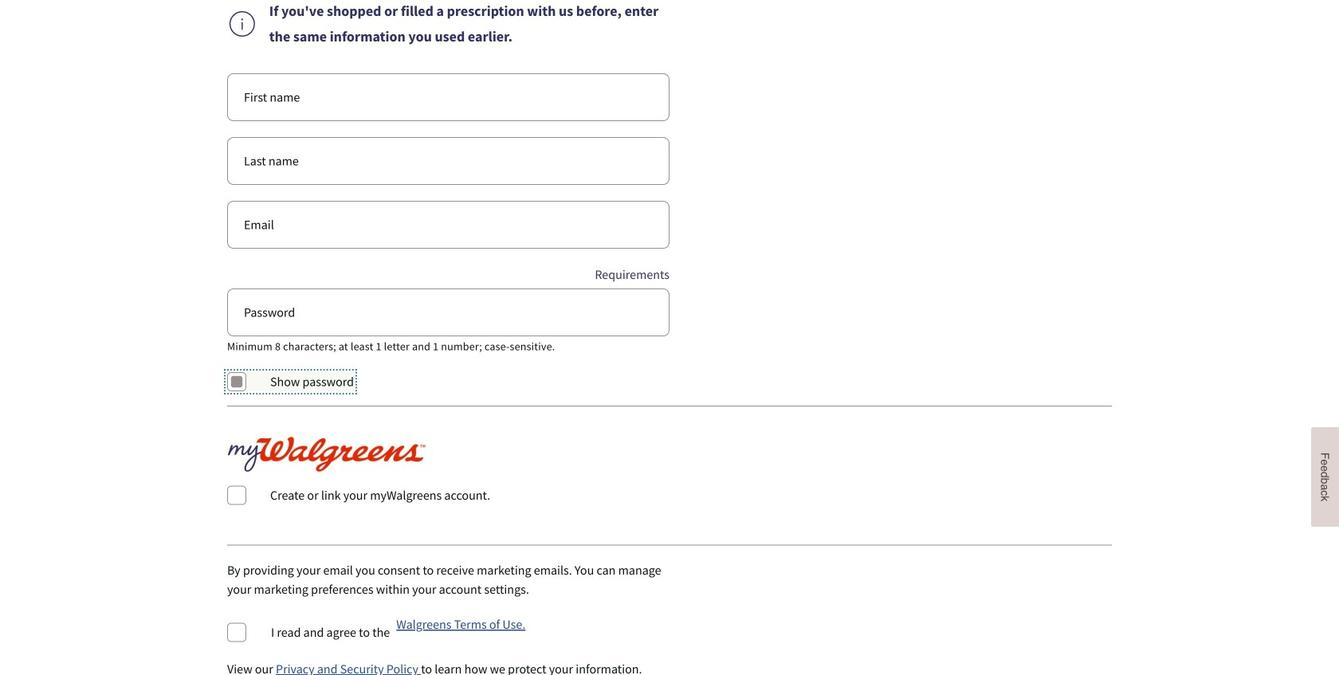 Task type: vqa. For each thing, say whether or not it's contained in the screenshot.
5% Walgreens Cash rewards image
no



Task type: locate. For each thing, give the bounding box(es) containing it.
mywalgreens image
[[227, 437, 427, 473]]



